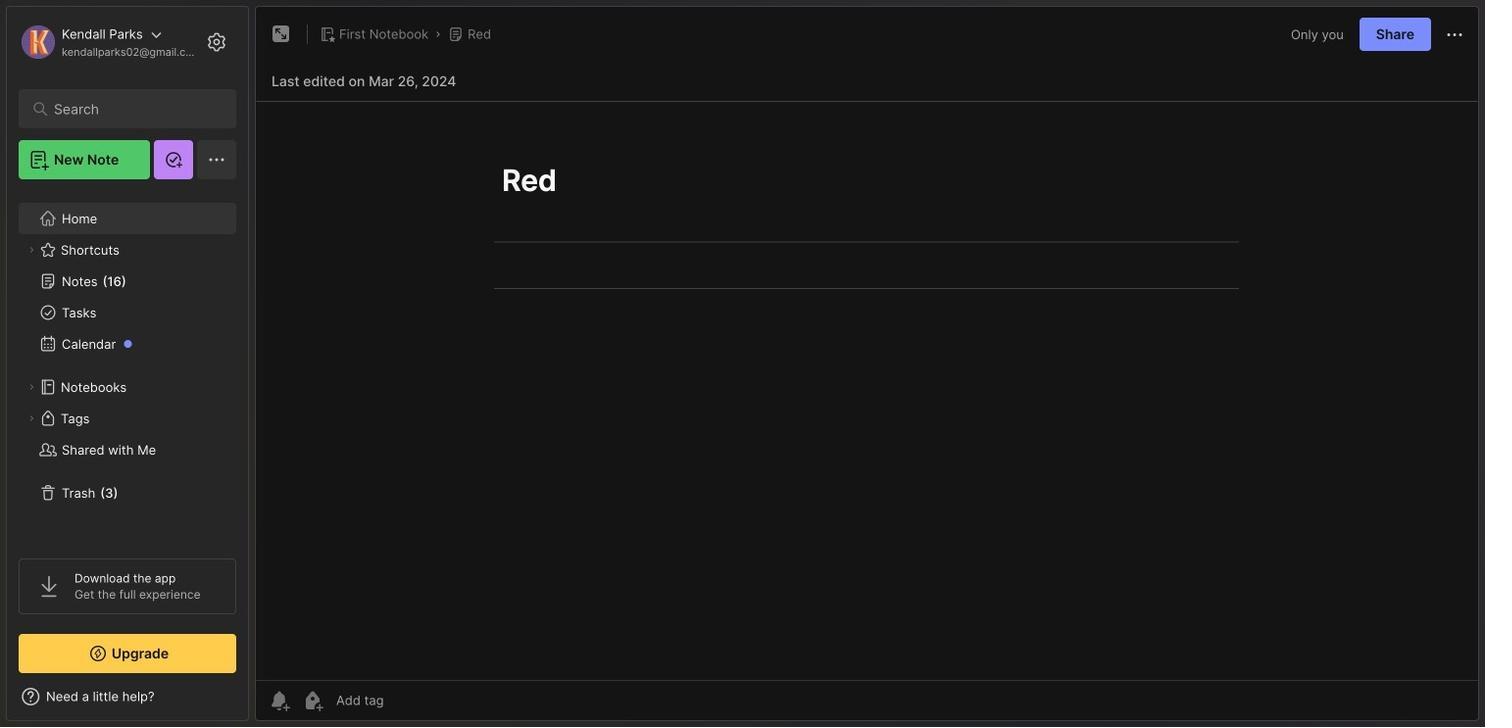 Task type: locate. For each thing, give the bounding box(es) containing it.
None search field
[[54, 97, 210, 121]]

tree inside main element
[[7, 191, 248, 541]]

settings image
[[205, 30, 228, 54]]

Add tag field
[[334, 692, 481, 709]]

none search field inside main element
[[54, 97, 210, 121]]

add tag image
[[301, 689, 325, 713]]

expand note image
[[270, 23, 293, 46]]

tree
[[7, 191, 248, 541]]

click to collapse image
[[248, 691, 262, 715]]

expand tags image
[[25, 413, 37, 425]]

add a reminder image
[[268, 689, 291, 713]]

More actions field
[[1443, 22, 1467, 47]]

Search text field
[[54, 100, 210, 119]]



Task type: describe. For each thing, give the bounding box(es) containing it.
Account field
[[19, 23, 200, 62]]

more actions image
[[1443, 23, 1467, 47]]

note window element
[[255, 6, 1479, 726]]

WHAT'S NEW field
[[7, 681, 248, 713]]

expand notebooks image
[[25, 381, 37, 393]]

main element
[[0, 0, 255, 727]]

Note Editor text field
[[256, 101, 1478, 680]]



Task type: vqa. For each thing, say whether or not it's contained in the screenshot.
rightmost tag
no



